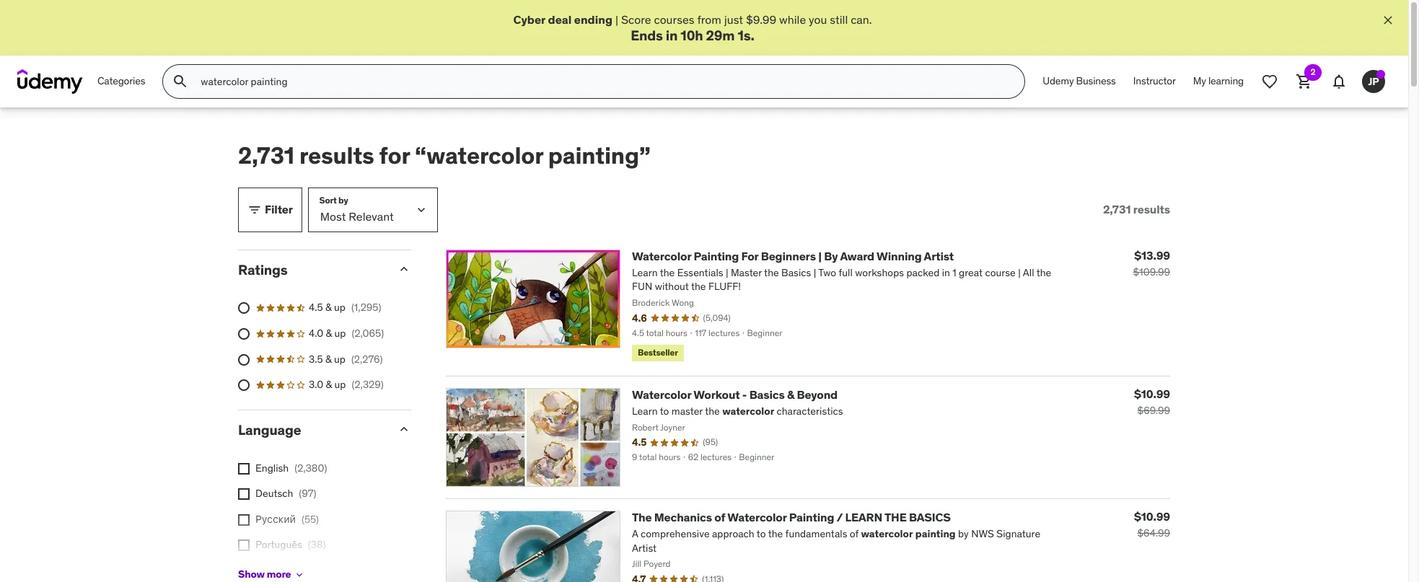 Task type: describe. For each thing, give the bounding box(es) containing it.
just
[[724, 12, 743, 27]]

2,731 for 2,731 results for "watercolor painting"
[[238, 141, 294, 170]]

| inside cyber deal ending | score courses from just $9.99 while you still can. ends in 10h 29m 1s .
[[616, 12, 619, 27]]

english
[[255, 462, 289, 475]]

(2,380)
[[295, 462, 327, 475]]

results for 2,731 results
[[1134, 202, 1171, 217]]

my learning link
[[1185, 64, 1253, 99]]

shopping cart with 2 items image
[[1296, 73, 1314, 90]]

1 horizontal spatial small image
[[397, 422, 411, 436]]

by
[[824, 249, 838, 263]]

filter button
[[238, 187, 302, 232]]

1 vertical spatial painting
[[789, 510, 835, 524]]

udemy business
[[1043, 75, 1116, 88]]

while
[[779, 12, 806, 27]]

"watercolor
[[415, 141, 543, 170]]

$13.99 $109.99
[[1133, 248, 1171, 278]]

$69.99
[[1138, 404, 1171, 417]]

deutsch (97)
[[255, 487, 316, 500]]

learning
[[1209, 75, 1244, 88]]

close image
[[1381, 13, 1396, 27]]

watercolor painting for beginners | by award winning artist link
[[632, 249, 954, 263]]

categories button
[[89, 64, 154, 99]]

cyber deal ending | score courses from just $9.99 while you still can. ends in 10h 29m 1s .
[[513, 12, 872, 44]]

business
[[1076, 75, 1116, 88]]

watercolor for watercolor workout - basics & beyond
[[632, 387, 692, 402]]

language
[[238, 421, 301, 439]]

2
[[1311, 67, 1316, 77]]

русский
[[255, 513, 296, 526]]

mechanics
[[654, 510, 712, 524]]

instructor link
[[1125, 64, 1185, 99]]

learn
[[845, 510, 883, 524]]

русский (55)
[[255, 513, 319, 526]]

4.0
[[309, 327, 323, 340]]

deal
[[548, 12, 572, 27]]

Search for anything text field
[[198, 69, 1008, 94]]

for
[[379, 141, 410, 170]]

notifications image
[[1331, 73, 1348, 90]]

2,731 for 2,731 results
[[1103, 202, 1131, 217]]

cyber
[[513, 12, 546, 27]]

filter
[[265, 202, 293, 217]]

2,731 results
[[1103, 202, 1171, 217]]

ratings button
[[238, 261, 385, 278]]

jp link
[[1357, 64, 1391, 99]]

show
[[238, 568, 265, 581]]

3.0
[[309, 378, 323, 391]]

ratings
[[238, 261, 288, 278]]

courses
[[654, 12, 695, 27]]

2 vertical spatial watercolor
[[728, 510, 787, 524]]

award
[[840, 249, 875, 263]]

xsmall image for deutsch
[[238, 489, 250, 500]]

jp
[[1369, 75, 1380, 88]]

3.5 & up (2,276)
[[309, 353, 383, 366]]

xsmall image for português
[[238, 540, 250, 552]]

$64.99
[[1138, 527, 1171, 540]]

4.0 & up (2,065)
[[309, 327, 384, 340]]

4.5
[[309, 301, 323, 314]]

you
[[809, 12, 827, 27]]

$13.99
[[1135, 248, 1171, 262]]

wishlist image
[[1262, 73, 1279, 90]]

winning
[[877, 249, 922, 263]]

& right basics
[[787, 387, 795, 402]]

my learning
[[1194, 75, 1244, 88]]

xsmall image for english
[[238, 463, 250, 475]]

xsmall image inside show more button
[[294, 569, 306, 581]]

português
[[255, 539, 302, 552]]

beyond
[[797, 387, 838, 402]]

português (38)
[[255, 539, 326, 552]]

& for 4.5
[[325, 301, 332, 314]]

& for 3.5
[[325, 353, 332, 366]]

the mechanics of watercolor painting / learn the basics link
[[632, 510, 951, 524]]

from
[[697, 12, 722, 27]]

results for 2,731 results for "watercolor painting"
[[299, 141, 374, 170]]

watercolor workout - basics & beyond
[[632, 387, 838, 402]]



Task type: locate. For each thing, give the bounding box(es) containing it.
0 vertical spatial results
[[299, 141, 374, 170]]

beginners
[[761, 249, 816, 263]]

(97)
[[299, 487, 316, 500]]

$10.99 for watercolor workout - basics & beyond
[[1134, 387, 1171, 401]]

| left the score at the top of page
[[616, 12, 619, 27]]

0 horizontal spatial painting
[[694, 249, 739, 263]]

the
[[885, 510, 907, 524]]

xsmall image left the русский at the bottom
[[238, 514, 250, 526]]

results inside status
[[1134, 202, 1171, 217]]

2,731
[[238, 141, 294, 170], [1103, 202, 1131, 217]]

4 up from the top
[[335, 378, 346, 391]]

0 vertical spatial small image
[[248, 202, 262, 217]]

3.5
[[309, 353, 323, 366]]

1 horizontal spatial results
[[1134, 202, 1171, 217]]

categories
[[97, 75, 145, 88]]

xsmall image left english
[[238, 463, 250, 475]]

ends
[[631, 27, 663, 44]]

(2,065)
[[352, 327, 384, 340]]

up for 4.0 & up
[[335, 327, 346, 340]]

results left 'for'
[[299, 141, 374, 170]]

the
[[632, 510, 652, 524]]

$10.99 $64.99
[[1134, 509, 1171, 540]]

small image
[[248, 202, 262, 217], [397, 422, 411, 436]]

3 up from the top
[[334, 353, 346, 366]]

/
[[837, 510, 843, 524]]

(1,295)
[[351, 301, 381, 314]]

up
[[334, 301, 346, 314], [335, 327, 346, 340], [334, 353, 346, 366], [335, 378, 346, 391]]

workout
[[694, 387, 740, 402]]

language button
[[238, 421, 385, 439]]

in
[[666, 27, 678, 44]]

(55)
[[302, 513, 319, 526]]

.
[[751, 27, 755, 44]]

up right 4.5
[[334, 301, 346, 314]]

xsmall image up the show
[[238, 540, 250, 552]]

xsmall image
[[238, 514, 250, 526], [238, 540, 250, 552]]

xsmall image for русский
[[238, 514, 250, 526]]

english (2,380)
[[255, 462, 327, 475]]

1 vertical spatial xsmall image
[[238, 540, 250, 552]]

ending
[[574, 12, 613, 27]]

2 vertical spatial xsmall image
[[294, 569, 306, 581]]

1 vertical spatial watercolor
[[632, 387, 692, 402]]

watercolor for watercolor painting for beginners | by award winning artist
[[632, 249, 692, 263]]

painting left for
[[694, 249, 739, 263]]

1 horizontal spatial |
[[819, 249, 822, 263]]

1 horizontal spatial painting
[[789, 510, 835, 524]]

watercolor painting for beginners | by award winning artist
[[632, 249, 954, 263]]

1 vertical spatial xsmall image
[[238, 489, 250, 500]]

& for 4.0
[[326, 327, 332, 340]]

udemy
[[1043, 75, 1074, 88]]

submit search image
[[172, 73, 189, 90]]

$10.99 for the mechanics of watercolor painting / learn the basics
[[1134, 509, 1171, 524]]

small image inside filter button
[[248, 202, 262, 217]]

up right 3.0
[[335, 378, 346, 391]]

my
[[1194, 75, 1207, 88]]

|
[[616, 12, 619, 27], [819, 249, 822, 263]]

up right 4.0
[[335, 327, 346, 340]]

artist
[[924, 249, 954, 263]]

0 vertical spatial 2,731
[[238, 141, 294, 170]]

&
[[325, 301, 332, 314], [326, 327, 332, 340], [325, 353, 332, 366], [326, 378, 332, 391], [787, 387, 795, 402]]

3.0 & up (2,329)
[[309, 378, 384, 391]]

watercolor
[[632, 249, 692, 263], [632, 387, 692, 402], [728, 510, 787, 524]]

udemy business link
[[1034, 64, 1125, 99]]

up for 3.5 & up
[[334, 353, 346, 366]]

2 $10.99 from the top
[[1134, 509, 1171, 524]]

small image
[[397, 262, 411, 276]]

painting"
[[548, 141, 651, 170]]

painting
[[694, 249, 739, 263], [789, 510, 835, 524]]

0 vertical spatial $10.99
[[1134, 387, 1171, 401]]

0 vertical spatial xsmall image
[[238, 514, 250, 526]]

(2,329)
[[352, 378, 384, 391]]

xsmall image left deutsch
[[238, 489, 250, 500]]

1 $10.99 from the top
[[1134, 387, 1171, 401]]

& right 4.5
[[325, 301, 332, 314]]

2 up from the top
[[335, 327, 346, 340]]

$9.99
[[746, 12, 777, 27]]

$10.99 up the $69.99
[[1134, 387, 1171, 401]]

1 xsmall image from the top
[[238, 514, 250, 526]]

0 horizontal spatial results
[[299, 141, 374, 170]]

4.5 & up (1,295)
[[309, 301, 381, 314]]

& right 3.0
[[326, 378, 332, 391]]

$10.99 up $64.99
[[1134, 509, 1171, 524]]

xsmall image
[[238, 463, 250, 475], [238, 489, 250, 500], [294, 569, 306, 581]]

2 xsmall image from the top
[[238, 540, 250, 552]]

10h 29m 1s
[[681, 27, 751, 44]]

& right 4.0
[[326, 327, 332, 340]]

of
[[715, 510, 725, 524]]

can.
[[851, 12, 872, 27]]

& for 3.0
[[326, 378, 332, 391]]

2 link
[[1288, 64, 1322, 99]]

for
[[742, 249, 759, 263]]

watercolor workout - basics & beyond link
[[632, 387, 838, 402]]

1 horizontal spatial 2,731
[[1103, 202, 1131, 217]]

1 vertical spatial small image
[[397, 422, 411, 436]]

0 vertical spatial painting
[[694, 249, 739, 263]]

instructor
[[1134, 75, 1176, 88]]

2,731 results status
[[1103, 202, 1171, 217]]

results
[[299, 141, 374, 170], [1134, 202, 1171, 217]]

more
[[267, 568, 291, 581]]

| left by
[[819, 249, 822, 263]]

0 vertical spatial watercolor
[[632, 249, 692, 263]]

0 horizontal spatial small image
[[248, 202, 262, 217]]

$10.99
[[1134, 387, 1171, 401], [1134, 509, 1171, 524]]

(2,276)
[[351, 353, 383, 366]]

up right 3.5
[[334, 353, 346, 366]]

1 vertical spatial 2,731
[[1103, 202, 1131, 217]]

the mechanics of watercolor painting / learn the basics
[[632, 510, 951, 524]]

1 up from the top
[[334, 301, 346, 314]]

0 horizontal spatial 2,731
[[238, 141, 294, 170]]

up for 4.5 & up
[[334, 301, 346, 314]]

0 vertical spatial |
[[616, 12, 619, 27]]

udemy image
[[17, 69, 83, 94]]

français
[[255, 564, 294, 577]]

up for 3.0 & up
[[335, 378, 346, 391]]

painting left /
[[789, 510, 835, 524]]

1 vertical spatial results
[[1134, 202, 1171, 217]]

$10.99 $69.99
[[1134, 387, 1171, 417]]

2,731 inside status
[[1103, 202, 1131, 217]]

-
[[743, 387, 747, 402]]

xsmall image right more
[[294, 569, 306, 581]]

show more
[[238, 568, 291, 581]]

0 vertical spatial xsmall image
[[238, 463, 250, 475]]

& right 3.5
[[325, 353, 332, 366]]

results up $13.99
[[1134, 202, 1171, 217]]

score
[[621, 12, 651, 27]]

1 vertical spatial $10.99
[[1134, 509, 1171, 524]]

you have alerts image
[[1377, 70, 1386, 79]]

0 horizontal spatial |
[[616, 12, 619, 27]]

2,731 results for "watercolor painting"
[[238, 141, 651, 170]]

(38)
[[308, 539, 326, 552]]

basics
[[750, 387, 785, 402]]

$109.99
[[1133, 265, 1171, 278]]

show more button
[[238, 560, 306, 582]]

deutsch
[[255, 487, 293, 500]]

still
[[830, 12, 848, 27]]

1 vertical spatial |
[[819, 249, 822, 263]]



Task type: vqa. For each thing, say whether or not it's contained in the screenshot.
$69.99
yes



